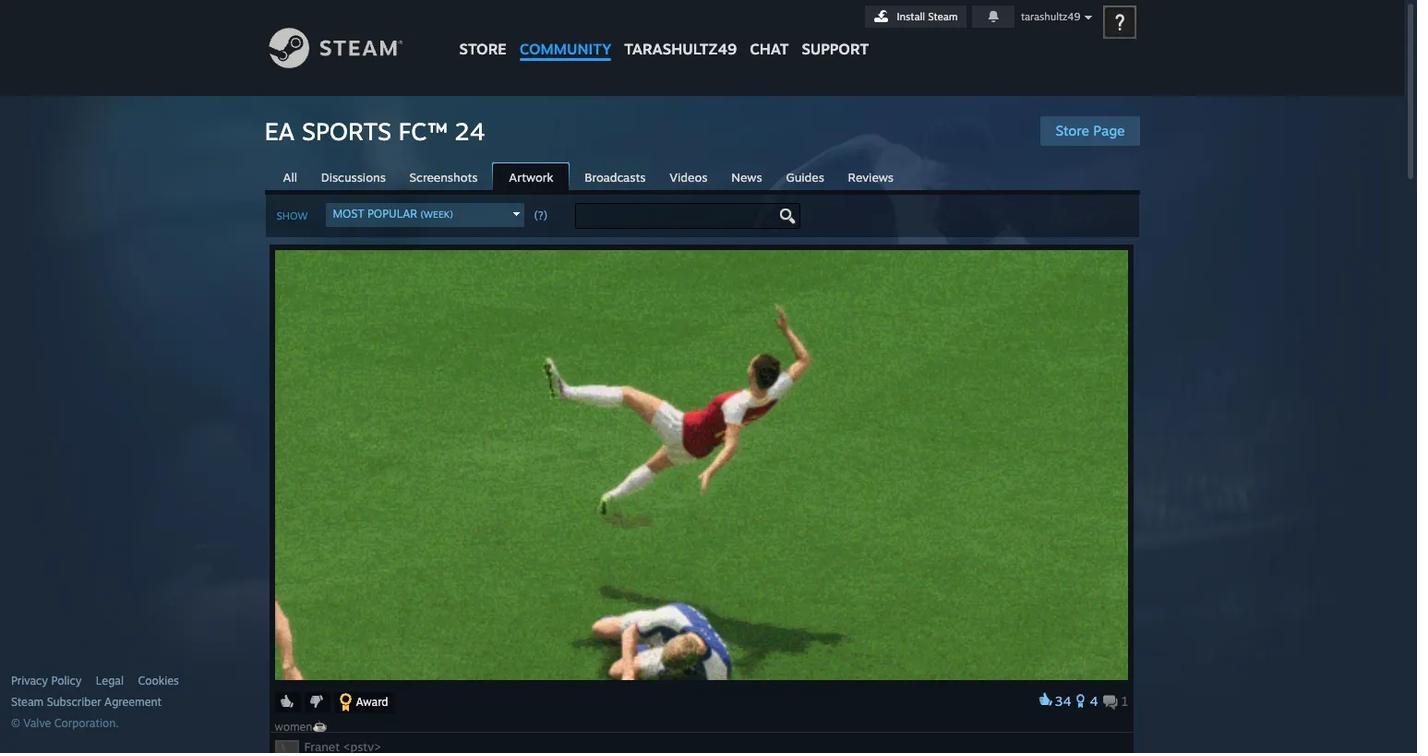 Task type: vqa. For each thing, say whether or not it's contained in the screenshot.
'to'
no



Task type: describe. For each thing, give the bounding box(es) containing it.
install steam link
[[865, 6, 966, 28]]

1
[[1121, 693, 1129, 709]]

(week)
[[421, 209, 453, 220]]

corporation.
[[54, 716, 119, 730]]

agreement
[[104, 695, 162, 709]]

news link
[[722, 163, 771, 189]]

most
[[333, 207, 364, 221]]

guides
[[786, 170, 824, 185]]

ea
[[265, 116, 295, 146]]

award
[[356, 695, 388, 709]]

privacy
[[11, 674, 48, 688]]

privacy policy link
[[11, 674, 82, 689]]

popular
[[367, 207, 417, 221]]

page
[[1093, 122, 1125, 139]]

reviews
[[848, 170, 894, 185]]

screenshots link
[[400, 163, 487, 189]]

women☕️
[[275, 720, 330, 734]]

steam for install steam
[[928, 10, 958, 23]]

tarashultz49 link
[[618, 0, 743, 67]]

steam subscriber agreement link
[[11, 695, 260, 710]]

community
[[520, 40, 611, 58]]

34
[[1055, 693, 1071, 709]]

show
[[277, 210, 308, 222]]

fc™
[[398, 116, 448, 146]]

support
[[802, 40, 869, 58]]

chat link
[[743, 0, 795, 63]]

store link
[[453, 0, 513, 67]]

artwork link
[[492, 162, 570, 192]]

chat
[[750, 40, 789, 58]]

(?)
[[534, 209, 548, 222]]

videos
[[670, 170, 708, 185]]

ea sports fc™ 24
[[265, 116, 485, 146]]

award link
[[334, 692, 394, 714]]



Task type: locate. For each thing, give the bounding box(es) containing it.
1 horizontal spatial tarashultz49
[[1021, 10, 1080, 23]]

0 vertical spatial tarashultz49
[[1021, 10, 1080, 23]]

discussions link
[[312, 163, 395, 189]]

0 horizontal spatial tarashultz49
[[624, 40, 737, 58]]

legal link
[[96, 674, 124, 689]]

store
[[1056, 122, 1089, 139]]

videos link
[[660, 163, 717, 189]]

all
[[283, 170, 297, 185]]

steam down privacy
[[11, 695, 44, 709]]

store page link
[[1041, 116, 1140, 146]]

4
[[1090, 693, 1098, 709]]

reviews link
[[839, 163, 903, 189]]

policy
[[51, 674, 82, 688]]

©
[[11, 716, 20, 730]]

broadcasts
[[585, 170, 646, 185]]

news
[[731, 170, 762, 185]]

1 vertical spatial steam
[[11, 695, 44, 709]]

0 horizontal spatial steam
[[11, 695, 44, 709]]

support link
[[795, 0, 875, 63]]

broadcasts link
[[575, 163, 655, 189]]

discussions
[[321, 170, 386, 185]]

privacy policy
[[11, 674, 82, 688]]

store
[[459, 40, 507, 58]]

guides link
[[777, 163, 834, 189]]

0 vertical spatial steam
[[928, 10, 958, 23]]

steam for cookies steam subscriber agreement © valve corporation.
[[11, 695, 44, 709]]

all link
[[274, 163, 306, 189]]

tarashultz49
[[1021, 10, 1080, 23], [624, 40, 737, 58]]

legal
[[96, 674, 124, 688]]

24
[[455, 116, 485, 146]]

cookies steam subscriber agreement © valve corporation.
[[11, 674, 179, 730]]

install steam
[[897, 10, 958, 23]]

store page
[[1056, 122, 1125, 139]]

screenshots
[[410, 170, 478, 185]]

sports
[[302, 116, 391, 146]]

cookies
[[138, 674, 179, 688]]

artwork
[[509, 170, 553, 185]]

install
[[897, 10, 925, 23]]

community link
[[513, 0, 618, 67]]

steam right install
[[928, 10, 958, 23]]

1 horizontal spatial steam
[[928, 10, 958, 23]]

valve
[[23, 716, 51, 730]]

most popular (week)
[[333, 207, 453, 221]]

steam inside cookies steam subscriber agreement © valve corporation.
[[11, 695, 44, 709]]

subscriber
[[47, 695, 101, 709]]

None text field
[[575, 203, 801, 229]]

1 vertical spatial tarashultz49
[[624, 40, 737, 58]]

steam
[[928, 10, 958, 23], [11, 695, 44, 709]]

cookies link
[[138, 674, 179, 689]]



